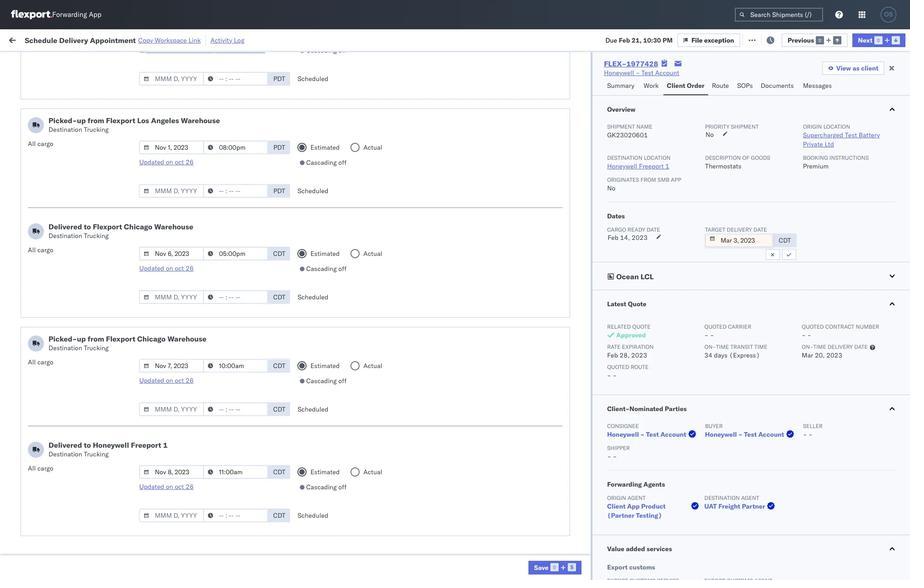 Task type: locate. For each thing, give the bounding box(es) containing it.
delivered inside delivered to honeywell freeport 1 destination trucking
[[49, 440, 82, 450]]

lagerfeld up save
[[532, 535, 559, 543]]

1977428
[[627, 59, 659, 68]]

schedule pickup from rotterdam, netherlands for 11:30
[[21, 349, 119, 366]]

origin
[[804, 123, 823, 130], [877, 334, 894, 342], [608, 495, 627, 501]]

25,
[[216, 374, 226, 382]]

1 confirm from the top
[[21, 273, 44, 281]]

all cargo for picked-up from flexport los angeles warehouse
[[28, 140, 53, 148]]

pm
[[663, 36, 673, 44], [177, 273, 187, 281], [181, 334, 191, 342], [181, 354, 191, 362], [181, 394, 191, 402], [177, 414, 187, 422], [177, 434, 187, 443]]

5 gvcu5265864 from the top
[[622, 474, 667, 483]]

1 upload customs clearance documents from the top
[[21, 91, 135, 100]]

3 uetu5238478 from the top
[[671, 273, 715, 281]]

1 schedule pickup from los angeles, ca link from the top
[[21, 131, 134, 140]]

6:00
[[162, 515, 176, 523]]

numbers inside container numbers
[[622, 78, 644, 85]]

1 flex-1846748 from the top
[[555, 112, 603, 120]]

up for picked-up from flexport los angeles warehouse
[[77, 116, 86, 125]]

appointment for 11:30 pm est, jan 23, 2023
[[75, 333, 113, 341]]

up inside 'picked-up from flexport los angeles warehouse destination trucking'
[[77, 116, 86, 125]]

integration for flex-2130387
[[440, 334, 471, 342]]

1 vertical spatial abcdefg78456546
[[687, 253, 749, 261]]

dec for confirm pickup from los angeles, ca
[[204, 273, 216, 281]]

edt, for 3rd schedule pickup from los angeles, ca link
[[189, 193, 204, 201]]

feb
[[619, 36, 631, 44], [245, 46, 256, 54], [608, 234, 619, 242], [608, 351, 618, 359], [205, 475, 216, 483], [205, 515, 216, 523], [205, 535, 216, 543], [205, 555, 216, 563]]

1 vertical spatial pdt
[[274, 143, 285, 152]]

2 vertical spatial warehouse
[[168, 334, 207, 343]]

number
[[856, 323, 880, 330]]

3 upload customs clearance documents from the top
[[21, 394, 135, 402]]

4 netherlands from the top
[[21, 519, 57, 527]]

ca
[[125, 132, 134, 140], [125, 152, 134, 160], [125, 192, 134, 200], [125, 232, 134, 241], [121, 273, 130, 281], [125, 313, 134, 321], [125, 373, 134, 382]]

0 horizontal spatial app
[[89, 10, 101, 19]]

1 vertical spatial 30,
[[216, 434, 226, 443]]

integration down bookings
[[440, 334, 471, 342]]

2 pdt from the top
[[274, 143, 285, 152]]

MMM D, YYYY text field
[[139, 72, 204, 86], [139, 141, 204, 154], [139, 184, 204, 198], [706, 234, 774, 247], [139, 465, 204, 479], [139, 509, 204, 522]]

air
[[308, 555, 317, 563]]

gvcu5265864 down quote
[[622, 333, 667, 342]]

8:30 for appointment
[[162, 414, 176, 422]]

omkar savant for test
[[814, 152, 854, 160]]

0 vertical spatial confirm pickup from rotterdam, netherlands
[[21, 449, 115, 467]]

5 off from the top
[[339, 483, 347, 491]]

3 off from the top
[[339, 265, 347, 273]]

est, down 2:00 am est, nov 9, 2022
[[189, 233, 203, 241]]

23, for los
[[218, 273, 228, 281]]

snooze
[[273, 75, 291, 82]]

1 vertical spatial no
[[706, 130, 714, 139]]

14,
[[218, 233, 228, 241], [621, 234, 631, 242], [218, 253, 228, 261]]

5 schedule delivery appointment link from the top
[[21, 413, 113, 422]]

schedule pickup from rotterdam, netherlands button
[[21, 348, 144, 367], [21, 429, 144, 448]]

oct up 11:30 pm est, jan 28, 2023
[[175, 376, 184, 385]]

1 integration test account - karl lagerfeld from the top
[[440, 334, 559, 342]]

client up (partner
[[608, 502, 626, 511]]

target
[[706, 226, 726, 233]]

nyku9743990 down nominated
[[622, 414, 667, 422]]

2 vertical spatial 23,
[[220, 354, 230, 362]]

Search Work text field
[[602, 33, 702, 46]]

ready
[[628, 226, 646, 233]]

13,
[[216, 313, 226, 322]]

jan for 8:30 pm est, jan 30, 2023 schedule pickup from rotterdam, netherlands link
[[204, 434, 214, 443]]

0 vertical spatial 28,
[[620, 351, 630, 359]]

delivery for 8:30 am est, feb 3, 2023
[[46, 474, 70, 482]]

schedule pickup from rotterdam, netherlands link
[[21, 348, 144, 367], [21, 429, 144, 447]]

0 vertical spatial location
[[824, 123, 851, 130]]

updated on oct 26 button up 11:30 pm est, jan 28, 2023
[[139, 376, 194, 385]]

: left ready
[[66, 57, 68, 63]]

flex-1889466 for confirm delivery
[[555, 293, 603, 302]]

abcdefg78456546 for schedule delivery appointment
[[687, 253, 749, 261]]

hlxu8034992 up shipment
[[719, 112, 764, 120]]

gvcu5265864 up forwarding agents
[[622, 454, 667, 462]]

0 vertical spatial savant
[[835, 92, 854, 100]]

12 ocean fcl from the top
[[308, 394, 340, 402]]

2:59 am est, dec 14, 2022 up 7:00 pm est, dec 23, 2022
[[162, 253, 246, 261]]

0 vertical spatial 2:00
[[162, 213, 176, 221]]

maeu9408431
[[687, 334, 734, 342], [687, 354, 734, 362], [687, 394, 734, 402]]

name
[[637, 123, 653, 130]]

1 agent from the left
[[628, 495, 646, 501]]

1 to from the top
[[84, 222, 91, 231]]

up inside the picked-up from flexport chicago warehouse destination trucking
[[77, 334, 86, 343]]

-- : -- -- text field
[[203, 402, 268, 416], [203, 509, 268, 522]]

1 vertical spatial omkar
[[814, 132, 833, 140]]

test123456
[[687, 132, 726, 140], [687, 152, 726, 160], [687, 172, 726, 181]]

0 horizontal spatial :
[[66, 57, 68, 63]]

2 test123456 from the top
[[687, 152, 726, 160]]

28, down rate
[[620, 351, 630, 359]]

delivered for delivered to flexport chicago warehouse
[[49, 222, 82, 231]]

value added services button
[[593, 535, 911, 563]]

0 vertical spatial maeu9408431
[[687, 334, 734, 342]]

0 vertical spatial demo
[[400, 92, 417, 100]]

6 2:59 from the top
[[162, 253, 176, 261]]

4 1889466 from the top
[[575, 293, 603, 302]]

updated on oct 26 down angeles
[[139, 158, 194, 166]]

on up the 6:00
[[166, 483, 173, 491]]

1 vertical spatial maeu9408431
[[687, 354, 734, 362]]

uat freight partner
[[705, 502, 766, 511]]

5 schedule delivery appointment from the top
[[21, 414, 113, 422]]

1 time from the left
[[717, 343, 729, 350]]

1 schedule pickup from rotterdam, netherlands button from the top
[[21, 348, 144, 367]]

lagerfeld down flex-1893174
[[532, 334, 559, 342]]

2 confirm delivery link from the top
[[21, 474, 70, 483]]

est, up 11:30 pm est, jan 28, 2023
[[189, 374, 203, 382]]

1 horizontal spatial date
[[754, 226, 768, 233]]

file up mbl/mawb on the top right of the page
[[692, 36, 703, 44]]

2 vertical spatial confirm delivery link
[[21, 534, 70, 543]]

client-nominated parties button
[[593, 395, 911, 423]]

4 cascading from the top
[[306, 377, 337, 385]]

pdt for second -- : -- -- text field from the top of the page
[[274, 143, 285, 152]]

client inside button
[[667, 82, 686, 90]]

origin for origin location supercharged test battery private ltd
[[804, 123, 823, 130]]

ceau7522281, hlxu6269489, hlxu8034992 up thermostats
[[622, 152, 764, 160]]

honeywell - test account for consignee
[[608, 430, 687, 439]]

jan
[[205, 313, 215, 322], [208, 334, 218, 342], [208, 354, 218, 362], [205, 374, 215, 382], [208, 394, 218, 402], [204, 414, 214, 422], [204, 434, 214, 443]]

summary
[[608, 82, 635, 90]]

26 for delivered to honeywell freeport 1
[[186, 483, 194, 491]]

picked- inside 'picked-up from flexport los angeles warehouse destination trucking'
[[49, 116, 77, 125]]

honeywell - test account down client-nominated parties
[[608, 430, 687, 439]]

0 vertical spatial omkar
[[814, 92, 833, 100]]

oct for warehouse
[[175, 264, 184, 272]]

cascading off for delivered to honeywell freeport 1
[[306, 483, 347, 491]]

status
[[50, 57, 66, 63]]

updated on oct 26 up 11:30 pm est, jan 28, 2023
[[139, 376, 194, 385]]

2 vertical spatial confirm delivery
[[21, 535, 70, 543]]

0 vertical spatial to
[[84, 222, 91, 231]]

client app product (partner testing)
[[608, 502, 666, 520]]

2:59 for sixth schedule pickup from los angeles, ca link from the top of the page
[[162, 374, 176, 382]]

all for picked-up from flexport los angeles warehouse
[[28, 140, 36, 148]]

messages
[[804, 82, 832, 90]]

updated for chicago
[[139, 376, 164, 385]]

2 2:00 from the top
[[162, 535, 176, 543]]

app inside client app product (partner testing)
[[628, 502, 640, 511]]

on-time delivery date
[[802, 343, 868, 350]]

2 cargo from the top
[[37, 246, 53, 254]]

cargo for delivered to flexport chicago warehouse
[[37, 246, 53, 254]]

honeywell inside delivered to honeywell freeport 1 destination trucking
[[93, 440, 129, 450]]

flex-2130384
[[555, 414, 603, 422], [555, 434, 603, 443], [555, 495, 603, 503], [555, 515, 603, 523], [555, 535, 603, 543]]

1889466 for confirm delivery
[[575, 293, 603, 302]]

los for fifth schedule pickup from los angeles, ca link from the top
[[86, 313, 97, 321]]

0 vertical spatial --
[[440, 92, 448, 100]]

delivered inside delivered to flexport chicago warehouse destination trucking
[[49, 222, 82, 231]]

0 vertical spatial flexport demo consignee
[[374, 92, 449, 100]]

14 fcl from the top
[[329, 475, 340, 483]]

-
[[636, 69, 640, 77], [440, 92, 444, 100], [444, 92, 448, 100], [705, 331, 709, 339], [711, 331, 715, 339], [802, 331, 806, 339], [808, 331, 812, 339], [513, 334, 517, 342], [857, 334, 861, 342], [608, 371, 612, 380], [613, 371, 617, 380], [641, 430, 645, 439], [739, 430, 743, 439], [804, 430, 808, 439], [809, 430, 813, 439], [608, 452, 612, 461], [613, 452, 617, 461], [513, 535, 517, 543], [440, 555, 444, 563], [444, 555, 448, 563]]

0 horizontal spatial time
[[717, 343, 729, 350]]

0 vertical spatial confirm delivery
[[21, 293, 70, 301]]

trucking inside 'picked-up from flexport los angeles warehouse destination trucking'
[[84, 125, 109, 134]]

2130384
[[575, 414, 603, 422], [575, 434, 603, 443], [575, 495, 603, 503], [575, 515, 603, 523], [575, 535, 603, 543]]

1 vertical spatial work
[[644, 82, 659, 90]]

scheduled
[[298, 75, 329, 83], [298, 187, 329, 195], [298, 293, 329, 301], [298, 405, 329, 413], [298, 511, 329, 520]]

honeywell inside destination location honeywell freeport 1
[[608, 162, 638, 170]]

client-
[[608, 405, 630, 413]]

honeywell freeport 1 link
[[608, 162, 670, 170]]

delivery for 9:00 am est, dec 24, 2022
[[46, 293, 70, 301]]

0 vertical spatial warehouse
[[181, 116, 220, 125]]

5 schedule pickup from los angeles, ca button from the top
[[21, 313, 134, 323]]

23,
[[218, 273, 228, 281], [220, 334, 230, 342], [220, 354, 230, 362]]

0 horizontal spatial on-
[[705, 343, 717, 350]]

bosch ocean test
[[374, 112, 426, 120], [440, 112, 492, 120], [374, 152, 426, 160], [374, 253, 426, 261]]

5 edt, from the top
[[189, 193, 204, 201]]

warehouse inside 'picked-up from flexport los angeles warehouse destination trucking'
[[181, 116, 220, 125]]

maeu9408431 up 34
[[687, 334, 734, 342]]

1 vertical spatial upload customs clearance documents button
[[21, 212, 135, 222]]

1 horizontal spatial agent
[[742, 495, 760, 501]]

0 vertical spatial client
[[667, 82, 686, 90]]

work
[[100, 35, 116, 44], [644, 82, 659, 90]]

28, down 25,
[[220, 394, 230, 402]]

8:30 pm est, jan 30, 2023 up 8:30 am est, feb 3, 2023
[[162, 434, 243, 443]]

0 vertical spatial 23,
[[218, 273, 228, 281]]

work up caiu7969337 at the top
[[644, 82, 659, 90]]

nyku9743990 down product
[[622, 515, 667, 523]]

shipment
[[608, 123, 635, 130]]

parties
[[665, 405, 687, 413]]

-- : -- -- text field down 11:30 pm est, jan 28, 2023
[[203, 402, 268, 416]]

0 vertical spatial 8:30 pm est, jan 30, 2023
[[162, 414, 243, 422]]

to inside delivered to flexport chicago warehouse destination trucking
[[84, 222, 91, 231]]

los inside 'picked-up from flexport los angeles warehouse destination trucking'
[[137, 116, 149, 125]]

updated on oct 26 up 7:00
[[139, 264, 194, 272]]

2 off from the top
[[339, 158, 347, 167]]

4 1846748 from the top
[[575, 172, 603, 181]]

on up 11:30 pm est, jan 28, 2023
[[166, 376, 173, 385]]

0 horizontal spatial client
[[608, 502, 626, 511]]

container numbers
[[622, 71, 646, 85]]

4 schedule pickup from los angeles, ca button from the top
[[21, 232, 134, 242]]

nyku9743990 for confirm delivery
[[622, 535, 667, 543]]

4 26 from the top
[[186, 483, 194, 491]]

--
[[440, 92, 448, 100], [440, 555, 448, 563]]

hlxu8034992 down shipment
[[719, 132, 764, 140]]

0 vertical spatial delivered
[[49, 222, 82, 231]]

gvcu5265864 up origin agent
[[622, 474, 667, 483]]

1 2:00 from the top
[[162, 213, 176, 221]]

2 confirm delivery from the top
[[21, 474, 70, 482]]

no inside originates from smb app no
[[608, 184, 616, 192]]

1 customs from the top
[[44, 91, 69, 100]]

freeport for delivered to honeywell freeport 1
[[131, 440, 161, 450]]

mmm d, yyyy text field down 11:30 pm est, jan 28, 2023
[[139, 402, 204, 416]]

4 trucking from the top
[[84, 450, 109, 458]]

choi
[[842, 334, 856, 342]]

dates
[[608, 212, 625, 220]]

: down girish khemchandani updated on feb 13 button
[[213, 57, 214, 63]]

schedule pickup from los angeles, ca button
[[21, 131, 134, 141], [21, 151, 134, 161], [21, 192, 134, 202], [21, 232, 134, 242], [21, 313, 134, 323], [21, 373, 134, 383]]

2 vertical spatial omkar
[[814, 152, 833, 160]]

hlxu8034992 down description of goods thermostats
[[719, 172, 764, 180]]

lhuu7894563, uetu5238478 for schedule delivery appointment
[[622, 253, 715, 261]]

ocean fcl
[[308, 92, 340, 100], [308, 112, 340, 120], [308, 152, 340, 160], [308, 193, 340, 201], [308, 253, 340, 261], [308, 273, 340, 281], [308, 293, 340, 302], [308, 313, 340, 322], [308, 334, 340, 342], [308, 354, 340, 362], [308, 374, 340, 382], [308, 394, 340, 402], [308, 414, 340, 422], [308, 475, 340, 483], [308, 515, 340, 523], [308, 535, 340, 543]]

date down jaehyung choi - test origin agen
[[855, 343, 868, 350]]

flexport inside delivered to flexport chicago warehouse destination trucking
[[93, 222, 122, 231]]

angeles, for the confirm pickup from los angeles, ca link
[[95, 273, 120, 281]]

buyer
[[706, 423, 723, 429]]

2130387 for 11:30 pm est, jan 23, 2023
[[575, 354, 603, 362]]

location inside "origin location supercharged test battery private ltd"
[[824, 123, 851, 130]]

2 confirm pickup from rotterdam, netherlands from the top
[[21, 510, 115, 527]]

1 vertical spatial 23,
[[220, 334, 230, 342]]

26
[[186, 158, 194, 166], [186, 264, 194, 272], [186, 376, 194, 385], [186, 483, 194, 491]]

from inside originates from smb app no
[[641, 176, 657, 183]]

activity
[[211, 36, 232, 44]]

1 1889466 from the top
[[575, 233, 603, 241]]

4 actual from the top
[[364, 468, 383, 476]]

1 horizontal spatial work
[[644, 82, 659, 90]]

pm down 2:59 am est, jan 25, 2023
[[181, 394, 191, 402]]

15 am from the top
[[177, 555, 188, 563]]

forwarding up import
[[52, 10, 87, 19]]

2 abcdefg78456546 from the top
[[687, 253, 749, 261]]

30, up '3,'
[[216, 434, 226, 443]]

flex-1989365 button
[[541, 553, 605, 566], [541, 553, 605, 566]]

sops button
[[734, 77, 758, 95]]

0 vertical spatial confirm pickup from rotterdam, netherlands button
[[21, 449, 144, 468]]

15 fcl from the top
[[329, 515, 340, 523]]

1 horizontal spatial numbers
[[721, 75, 743, 82]]

3 fcl from the top
[[329, 152, 340, 160]]

uetu5238478 for confirm pickup from los angeles, ca
[[671, 273, 715, 281]]

0 vertical spatial confirm delivery button
[[21, 292, 70, 302]]

cdt
[[779, 236, 792, 245], [273, 250, 286, 258], [273, 293, 286, 301], [273, 362, 286, 370], [273, 405, 286, 413], [273, 468, 286, 476], [273, 511, 286, 520]]

picked- for picked-up from flexport los angeles warehouse
[[49, 116, 77, 125]]

client order button
[[664, 77, 709, 95]]

schedule pickup from rotterdam, netherlands button for 11:30 pm est, jan 23, 2023
[[21, 348, 144, 367]]

feb down rate
[[608, 351, 618, 359]]

off for picked-up from flexport chicago warehouse
[[339, 377, 347, 385]]

1 horizontal spatial on-
[[802, 343, 814, 350]]

picked- inside the picked-up from flexport chicago warehouse destination trucking
[[49, 334, 77, 343]]

related quote
[[608, 323, 651, 330]]

updated on oct 26 button up 7:00
[[139, 264, 194, 272]]

cascading off for delivered to flexport chicago warehouse
[[306, 265, 347, 273]]

on-time transit time 34 days (express)
[[705, 343, 768, 359]]

12 fcl from the top
[[329, 394, 340, 402]]

pdt for fifth -- : -- -- text field from the bottom of the page
[[274, 187, 285, 195]]

os button
[[879, 4, 900, 25]]

205
[[211, 35, 223, 44]]

2 horizontal spatial time
[[814, 343, 827, 350]]

0 vertical spatial 30,
[[216, 414, 226, 422]]

warehouse down 2:00 am est, nov 9, 2022
[[154, 222, 193, 231]]

on- up mar
[[802, 343, 814, 350]]

delivery for 2:00 am est, feb 7, 2023
[[46, 535, 70, 543]]

nyku9743990 up shipper
[[622, 434, 667, 442]]

schedule pickup from rotterdam, netherlands
[[21, 349, 119, 366], [21, 429, 119, 447]]

hlxu8034992 for schedule delivery appointment link associated with 2:59 am edt, nov 5, 2022
[[719, 112, 764, 120]]

0 vertical spatial integration
[[440, 334, 471, 342]]

test inside "origin location supercharged test battery private ltd"
[[846, 131, 858, 139]]

quoted for quoted route - -
[[608, 364, 630, 370]]

freeport inside destination location honeywell freeport 1
[[639, 162, 664, 170]]

23, up 25,
[[220, 354, 230, 362]]

2 vertical spatial savant
[[835, 152, 854, 160]]

latest quote
[[608, 300, 647, 308]]

2022
[[230, 92, 246, 100], [226, 112, 242, 120], [226, 132, 242, 140], [226, 152, 242, 160], [226, 193, 242, 201], [226, 213, 242, 221], [230, 233, 246, 241], [230, 253, 246, 261], [229, 273, 245, 281], [230, 293, 246, 302]]

actual for delivered to flexport chicago warehouse
[[364, 250, 383, 258]]

to inside delivered to honeywell freeport 1 destination trucking
[[84, 440, 91, 450]]

2 flex-2130384 from the top
[[555, 434, 603, 443]]

2 zimu3048342 from the top
[[687, 434, 731, 443]]

link
[[189, 36, 201, 44]]

ceau7522281, down name
[[622, 132, 669, 140]]

pdt
[[274, 75, 285, 83], [274, 143, 285, 152], [274, 187, 285, 195]]

customs for upload customs clearance documents button for 3:00 am edt, aug 19, 2022
[[44, 91, 69, 100]]

1 horizontal spatial freeport
[[639, 162, 664, 170]]

1 vertical spatial lagerfeld
[[532, 535, 559, 543]]

log
[[234, 36, 245, 44]]

3 8:30 from the top
[[162, 475, 176, 483]]

up for picked-up from flexport chicago warehouse
[[77, 334, 86, 343]]

-- : -- -- text field up 7,
[[203, 509, 268, 522]]

1 vertical spatial --
[[440, 555, 448, 563]]

2 26 from the top
[[186, 264, 194, 272]]

1 confirm pickup from rotterdam, netherlands link from the top
[[21, 449, 144, 467]]

demo
[[400, 92, 417, 100], [400, 313, 417, 322]]

0 horizontal spatial quoted
[[608, 364, 630, 370]]

test123456 down priority
[[687, 132, 726, 140]]

1 vertical spatial karl
[[518, 535, 530, 543]]

mmm d, yyyy text field for second -- : -- -- text field from the top of the page
[[139, 141, 204, 154]]

1 omkar savant from the top
[[814, 92, 854, 100]]

time up days
[[717, 343, 729, 350]]

quoted inside quoted route - -
[[608, 364, 630, 370]]

1 vertical spatial confirm pickup from rotterdam, netherlands link
[[21, 509, 144, 528]]

delivery right target
[[727, 226, 753, 233]]

estimated for delivered to flexport chicago warehouse
[[311, 250, 340, 258]]

angeles, for 6th schedule pickup from los angeles, ca link from the bottom of the page
[[98, 132, 123, 140]]

0 vertical spatial 11:30
[[162, 334, 180, 342]]

actual for picked-up from flexport los angeles warehouse
[[364, 143, 383, 152]]

delivery for 2:59 am edt, nov 5, 2022
[[50, 111, 73, 120]]

los for the confirm pickup from los angeles, ca link
[[83, 273, 93, 281]]

los inside button
[[83, 273, 93, 281]]

0 horizontal spatial delivery
[[727, 226, 753, 233]]

nyku9743990 down forwarding agents
[[622, 495, 667, 503]]

client for client order
[[667, 82, 686, 90]]

angeles,
[[98, 132, 123, 140], [98, 152, 123, 160], [98, 192, 123, 200], [98, 232, 123, 241], [95, 273, 120, 281], [98, 313, 123, 321], [98, 373, 123, 382]]

0 vertical spatial schedule pickup from rotterdam, netherlands
[[21, 349, 119, 366]]

freeport
[[639, 162, 664, 170], [131, 440, 161, 450]]

1 horizontal spatial location
[[824, 123, 851, 130]]

location up 'honeywell freeport 1' link
[[644, 154, 671, 161]]

1 vertical spatial integration test account - karl lagerfeld
[[440, 535, 559, 543]]

updated on oct 26 for chicago
[[139, 376, 194, 385]]

4 updated from the top
[[139, 483, 164, 491]]

4 fcl from the top
[[329, 193, 340, 201]]

3 schedule delivery appointment button from the top
[[21, 252, 113, 262]]

hlxu8034992
[[719, 112, 764, 120], [719, 132, 764, 140], [719, 152, 764, 160], [719, 172, 764, 180], [719, 212, 764, 221]]

5 schedule pickup from los angeles, ca link from the top
[[21, 313, 134, 322]]

2 vertical spatial upload customs clearance documents button
[[21, 554, 135, 564]]

file down search shipments (/) text box
[[754, 35, 765, 44]]

ceau7522281, hlxu6269489, hlxu8034992 up priority
[[622, 112, 764, 120]]

quoted
[[705, 323, 727, 330], [802, 323, 825, 330], [608, 364, 630, 370]]

1 vertical spatial chicago
[[137, 334, 166, 343]]

from inside 'picked-up from flexport los angeles warehouse destination trucking'
[[88, 116, 104, 125]]

11:30 up 2:59 am est, jan 25, 2023
[[162, 354, 180, 362]]

1 vertical spatial schedule pickup from rotterdam, netherlands button
[[21, 429, 144, 448]]

1 vertical spatial confirm delivery link
[[21, 474, 70, 483]]

1 2:59 am est, dec 14, 2022 from the top
[[162, 233, 246, 241]]

trucking inside delivered to honeywell freeport 1 destination trucking
[[84, 450, 109, 458]]

1 vertical spatial 2:59 am est, dec 14, 2022
[[162, 253, 246, 261]]

1 vertical spatial schedule pickup from rotterdam, netherlands link
[[21, 429, 144, 447]]

est, up 2:00 am est, feb 7, 2023
[[189, 515, 203, 523]]

nov for fifth schedule pickup from los angeles, ca link from the bottom of the page
[[205, 152, 217, 160]]

lhuu7894563, down lcl in the right top of the page
[[622, 293, 669, 301]]

8:30 am est, feb 3, 2023
[[162, 475, 241, 483]]

2 11:30 from the top
[[162, 354, 180, 362]]

5 flex-2130384 from the top
[[555, 535, 603, 543]]

quoted left carrier
[[705, 323, 727, 330]]

2 uetu5238478 from the top
[[671, 253, 715, 261]]

hlxu8034992 up the target delivery date
[[719, 212, 764, 221]]

flex-2130387 for 11:30 pm est, jan 28, 2023
[[555, 394, 603, 402]]

client inside client app product (partner testing)
[[608, 502, 626, 511]]

schedule pickup from los angeles, ca for 3rd schedule pickup from los angeles, ca link from the bottom
[[21, 232, 134, 241]]

updated on oct 26 button down angeles
[[139, 158, 194, 166]]

on up 7:00
[[166, 264, 173, 272]]

numbers inside button
[[721, 75, 743, 82]]

angeles, inside button
[[95, 273, 120, 281]]

ca for 6th schedule pickup from los angeles, ca button
[[125, 373, 134, 382]]

scheduled for delivered to honeywell freeport 1
[[298, 511, 329, 520]]

2 vertical spatial 11:30
[[162, 394, 180, 402]]

6 resize handle column header from the left
[[525, 71, 536, 580]]

3 cascading off from the top
[[306, 265, 347, 273]]

3 schedule delivery appointment from the top
[[21, 253, 113, 261]]

4 schedule delivery appointment link from the top
[[21, 333, 113, 342]]

1 vertical spatial flexport demo consignee
[[374, 313, 449, 322]]

6 schedule pickup from los angeles, ca from the top
[[21, 373, 134, 382]]

dec left 24,
[[205, 293, 217, 302]]

1 vertical spatial 11:30
[[162, 354, 180, 362]]

delivered to flexport chicago warehouse destination trucking
[[49, 222, 193, 240]]

13 fcl from the top
[[329, 414, 340, 422]]

schedule pickup from rotterdam, netherlands button for 8:30 pm est, jan 30, 2023
[[21, 429, 144, 448]]

1 horizontal spatial :
[[213, 57, 214, 63]]

5 cascading from the top
[[306, 483, 337, 491]]

1 schedule delivery appointment from the top
[[21, 111, 113, 120]]

deadline
[[162, 75, 184, 82]]

2 ceau7522281, from the top
[[622, 132, 669, 140]]

savant for flexport demo consignee
[[835, 92, 854, 100]]

oct up the 6:00
[[175, 483, 184, 491]]

0 vertical spatial upload customs clearance documents button
[[21, 91, 135, 101]]

maeu9408431 down 'quoted carrier - -'
[[687, 354, 734, 362]]

2 vertical spatial confirm delivery button
[[21, 534, 70, 544]]

2 netherlands from the top
[[21, 438, 57, 447]]

flex-
[[604, 59, 627, 68], [555, 92, 575, 100], [555, 112, 575, 120], [555, 132, 575, 140], [555, 152, 575, 160], [555, 172, 575, 181], [555, 193, 575, 201], [555, 213, 575, 221], [555, 233, 575, 241], [555, 253, 575, 261], [555, 273, 575, 281], [555, 293, 575, 302], [555, 313, 575, 322], [555, 334, 575, 342], [555, 354, 575, 362], [555, 374, 575, 382], [555, 394, 575, 402], [555, 414, 575, 422], [555, 434, 575, 443], [555, 454, 575, 463], [555, 475, 575, 483], [555, 495, 575, 503], [555, 515, 575, 523], [555, 535, 575, 543], [555, 555, 575, 563]]

file exception up mbl/mawb numbers
[[692, 36, 735, 44]]

integration up test
[[440, 535, 471, 543]]

2 vertical spatial no
[[608, 184, 616, 192]]

deadline button
[[157, 73, 259, 82]]

1 -- from the top
[[440, 92, 448, 100]]

flexport demo consignee for --
[[374, 92, 449, 100]]

1 vertical spatial savant
[[835, 132, 854, 140]]

app up import work at the top of the page
[[89, 10, 101, 19]]

location for test
[[824, 123, 851, 130]]

0 vertical spatial abcdefg78456546
[[687, 233, 749, 241]]

origin up (partner
[[608, 495, 627, 501]]

origin inside "origin location supercharged test battery private ltd"
[[804, 123, 823, 130]]

1 vertical spatial confirm pickup from rotterdam, netherlands button
[[21, 509, 144, 529]]

est, up 9:00 am est, dec 24, 2022 at the bottom
[[189, 273, 203, 281]]

quoted inside quoted contract number - - rate expiration feb 28, 2023
[[802, 323, 825, 330]]

4 updated on oct 26 from the top
[[139, 483, 194, 491]]

freeport inside delivered to honeywell freeport 1 destination trucking
[[131, 440, 161, 450]]

flexport
[[374, 92, 398, 100], [106, 116, 135, 125], [93, 222, 122, 231], [374, 313, 398, 322], [106, 334, 135, 343]]

0 vertical spatial pdt
[[274, 75, 285, 83]]

1 inside destination location honeywell freeport 1
[[666, 162, 670, 170]]

exception
[[767, 35, 797, 44], [705, 36, 735, 44]]

5, for fifth schedule pickup from los angeles, ca link from the bottom of the page
[[219, 152, 225, 160]]

on- inside on-time transit time 34 days (express)
[[705, 343, 717, 350]]

on- for on-time delivery date
[[802, 343, 814, 350]]

jan for fifth schedule pickup from los angeles, ca link from the top
[[205, 313, 215, 322]]

feb 14, 2023
[[608, 234, 648, 242]]

time up (express)
[[755, 343, 768, 350]]

to
[[84, 222, 91, 231], [84, 440, 91, 450]]

2:59 am edt, nov 5, 2022 for 6th schedule pickup from los angeles, ca link from the bottom of the page
[[162, 132, 242, 140]]

3 confirm delivery link from the top
[[21, 534, 70, 543]]

7,
[[218, 535, 223, 543]]

confirm pickup from los angeles, ca button
[[21, 272, 130, 282]]

omkar savant
[[814, 92, 854, 100], [814, 132, 854, 140], [814, 152, 854, 160]]

in
[[137, 57, 142, 63]]

2 omkar savant from the top
[[814, 132, 854, 140]]

23, down 13,
[[220, 334, 230, 342]]

destination inside the picked-up from flexport chicago warehouse destination trucking
[[49, 344, 82, 352]]

1 all cargo from the top
[[28, 140, 53, 148]]

confirm delivery for 2:00
[[21, 535, 70, 543]]

-- : -- -- text field
[[203, 72, 268, 86], [203, 141, 268, 154], [203, 184, 268, 198], [203, 247, 268, 261], [203, 290, 268, 304], [203, 359, 268, 373], [203, 465, 268, 479]]

confirm delivery link for 2:00 am est, feb 7, 2023
[[21, 534, 70, 543]]

1 vertical spatial warehouse
[[154, 222, 193, 231]]

2 flex-1889466 from the top
[[555, 253, 603, 261]]

bosch
[[374, 112, 392, 120], [440, 112, 458, 120], [374, 152, 392, 160], [374, 253, 392, 261]]

edt, for fifth schedule pickup from los angeles, ca link from the bottom of the page
[[189, 152, 204, 160]]

1 horizontal spatial 1
[[666, 162, 670, 170]]

gvcu5265864 up route
[[622, 353, 667, 362]]

updated up the 6:00
[[139, 483, 164, 491]]

3 trucking from the top
[[84, 344, 109, 352]]

scheduled for picked-up from flexport los angeles warehouse
[[298, 187, 329, 195]]

delivery for 8:30 pm est, jan 30, 2023
[[50, 414, 73, 422]]

2 vertical spatial maeu9408431
[[687, 394, 734, 402]]

2 updated from the top
[[139, 264, 164, 272]]

1 inside delivered to honeywell freeport 1 destination trucking
[[163, 440, 168, 450]]

2 upload customs clearance documents link from the top
[[21, 212, 135, 221]]

destination inside 'picked-up from flexport los angeles warehouse destination trucking'
[[49, 125, 82, 134]]

0 horizontal spatial file
[[692, 36, 703, 44]]

lhuu7894563, down dates
[[622, 233, 669, 241]]

1 2130384 from the top
[[575, 414, 603, 422]]

1 horizontal spatial no
[[608, 184, 616, 192]]

Search Shipments (/) text field
[[735, 8, 824, 22]]

1 vertical spatial confirm pickup from rotterdam, netherlands
[[21, 510, 115, 527]]

1 vertical spatial -- : -- -- text field
[[203, 509, 268, 522]]

14, up 7:00 pm est, dec 23, 2022
[[218, 253, 228, 261]]

resize handle column header
[[145, 71, 156, 580], [257, 71, 268, 580], [293, 71, 304, 580], [358, 71, 369, 580], [424, 71, 435, 580], [525, 71, 536, 580], [606, 71, 617, 580], [672, 71, 683, 580], [798, 71, 809, 580], [864, 71, 875, 580], [894, 71, 905, 580]]

11:30 pm est, jan 23, 2023 down 2:59 am est, jan 13, 2023
[[162, 334, 247, 342]]

2 vertical spatial pdt
[[274, 187, 285, 195]]

mbl/mawb
[[687, 75, 719, 82]]

hlxu6269489, right smb
[[670, 172, 717, 180]]

location inside destination location honeywell freeport 1
[[644, 154, 671, 161]]

0 horizontal spatial agent
[[628, 495, 646, 501]]

upload customs clearance documents
[[21, 91, 135, 100], [21, 212, 135, 220], [21, 394, 135, 402], [21, 494, 135, 503], [21, 555, 135, 563]]

nyku9743990 up "value added services"
[[622, 535, 667, 543]]

seller - -
[[804, 423, 823, 439]]

savant for bosch ocean test
[[835, 152, 854, 160]]

4 gvcu5265864 from the top
[[622, 454, 667, 462]]

14, down 9,
[[218, 233, 228, 241]]

1 lagerfeld from the top
[[532, 334, 559, 342]]

0 vertical spatial up
[[77, 116, 86, 125]]

MMM D, YYYY text field
[[139, 247, 204, 261], [139, 290, 204, 304], [139, 359, 204, 373], [139, 402, 204, 416]]

dec up 9:00 am est, dec 24, 2022 at the bottom
[[204, 273, 216, 281]]

2130387 for 8:30 am est, feb 3, 2023
[[575, 475, 603, 483]]

schedule pickup from los angeles, ca for sixth schedule pickup from los angeles, ca link from the top of the page
[[21, 373, 134, 382]]

ca for third schedule pickup from los angeles, ca button
[[125, 192, 134, 200]]

1 horizontal spatial quoted
[[705, 323, 727, 330]]

location up supercharged test battery private ltd link
[[824, 123, 851, 130]]

0 vertical spatial delivery
[[727, 226, 753, 233]]

2 vertical spatial test123456
[[687, 172, 726, 181]]

1 horizontal spatial app
[[628, 502, 640, 511]]

on- up 34
[[705, 343, 717, 350]]

2 horizontal spatial app
[[671, 176, 682, 183]]

1 confirm delivery button from the top
[[21, 292, 70, 302]]

2 edt, from the top
[[189, 112, 204, 120]]

quoted inside 'quoted carrier - -'
[[705, 323, 727, 330]]

related
[[608, 323, 631, 330]]

0 vertical spatial picked-
[[49, 116, 77, 125]]

confirm pickup from rotterdam, netherlands for flex-2130387
[[21, 449, 115, 467]]

1 vertical spatial delivered
[[49, 440, 82, 450]]

updated on oct 26 button for 1
[[139, 483, 194, 491]]

schedule pickup from rotterdam, netherlands link for 8:30 pm est, jan 30, 2023
[[21, 429, 144, 447]]

forwarding up origin agent
[[608, 480, 642, 489]]

upload customs clearance documents button for 1:00 am est, feb 10, 2023
[[21, 554, 135, 564]]

hlxu6269489, up thermostats
[[670, 152, 717, 160]]

exception up mbl/mawb numbers
[[705, 36, 735, 44]]

mmm d, yyyy text field for seventh -- : -- -- text field from the top
[[139, 465, 204, 479]]

0 vertical spatial omkar savant
[[814, 92, 854, 100]]

appointment
[[90, 35, 136, 45], [75, 111, 113, 120], [75, 172, 113, 180], [75, 253, 113, 261], [75, 333, 113, 341], [75, 414, 113, 422]]

hlxu6269489,
[[670, 112, 717, 120], [670, 132, 717, 140], [670, 152, 717, 160], [670, 172, 717, 180], [670, 212, 717, 221]]

chicago inside delivered to flexport chicago warehouse destination trucking
[[124, 222, 152, 231]]

8:30 pm est, jan 30, 2023 down 11:30 pm est, jan 28, 2023
[[162, 414, 243, 422]]

0 vertical spatial schedule pickup from rotterdam, netherlands link
[[21, 348, 144, 367]]

4 schedule pickup from los angeles, ca link from the top
[[21, 232, 134, 241]]

ceau7522281, up 'honeywell freeport 1' link
[[622, 152, 669, 160]]

10 am from the top
[[177, 313, 188, 322]]

agent
[[628, 495, 646, 501], [742, 495, 760, 501]]

time up 20, at the right of page
[[814, 343, 827, 350]]

0 vertical spatial integration test account - karl lagerfeld
[[440, 334, 559, 342]]

on down angeles
[[166, 158, 173, 166]]

no down "originates"
[[608, 184, 616, 192]]

2 1846748 from the top
[[575, 132, 603, 140]]

hlxu6269489, up target
[[670, 212, 717, 221]]

1 vertical spatial 8:30
[[162, 434, 176, 443]]

9:00
[[162, 293, 176, 302]]

warehouse down 2:59 am est, jan 13, 2023
[[168, 334, 207, 343]]

1 vertical spatial forwarding
[[608, 480, 642, 489]]

2 5, from the top
[[219, 132, 225, 140]]

hlxu6269489, for fifth schedule pickup from los angeles, ca link from the bottom of the page
[[670, 152, 717, 160]]



Task type: vqa. For each thing, say whether or not it's contained in the screenshot.
Confirm new password Password Field
no



Task type: describe. For each thing, give the bounding box(es) containing it.
4 hlxu6269489, from the top
[[670, 172, 717, 180]]

route
[[631, 364, 649, 370]]

mode button
[[304, 73, 360, 82]]

1 horizontal spatial delivery
[[828, 343, 853, 350]]

progress
[[144, 57, 166, 63]]

1 schedule pickup from los angeles, ca button from the top
[[21, 131, 134, 141]]

export customs
[[608, 563, 656, 571]]

6,
[[218, 515, 223, 523]]

work button
[[640, 77, 664, 95]]

updated
[[210, 46, 234, 54]]

flexport inside 'picked-up from flexport los angeles warehouse destination trucking'
[[106, 116, 135, 125]]

messages button
[[800, 77, 837, 95]]

0 horizontal spatial exception
[[705, 36, 735, 44]]

3 gvcu5265864 from the top
[[622, 394, 667, 402]]

latest quote button
[[593, 290, 911, 318]]

originates from smb app no
[[608, 176, 682, 192]]

1 mmm d, yyyy text field from the top
[[139, 247, 204, 261]]

status : ready for work, blocked, in progress
[[50, 57, 166, 63]]

9,
[[218, 213, 224, 221]]

28, inside quoted contract number - - rate expiration feb 28, 2023
[[620, 351, 630, 359]]

pm up 2:59 am est, jan 25, 2023
[[181, 354, 191, 362]]

booking instructions premium
[[804, 154, 869, 170]]

girish khemchandani updated on feb 13
[[146, 46, 265, 54]]

on left log
[[225, 35, 232, 44]]

gvcu5265864 for schedule delivery appointment
[[622, 333, 667, 342]]

pm up 8:30 am est, feb 3, 2023
[[177, 434, 187, 443]]

on for delivered to honeywell freeport 1
[[166, 483, 173, 491]]

feb inside quoted contract number - - rate expiration feb 28, 2023
[[608, 351, 618, 359]]

ltd
[[825, 140, 835, 148]]

upload customs clearance documents link for upload customs clearance documents button for 3:00 am edt, aug 19, 2022
[[21, 91, 135, 100]]

3 nyku9743990 from the top
[[622, 495, 667, 503]]

on for delivered to flexport chicago warehouse
[[166, 264, 173, 272]]

confirm pickup from rotterdam, netherlands button for flex-2130387
[[21, 449, 144, 468]]

operator
[[814, 75, 836, 82]]

confirm delivery for 8:30
[[21, 474, 70, 482]]

snoozed : no
[[191, 57, 224, 63]]

13 ocean fcl from the top
[[308, 414, 340, 422]]

feb left 6,
[[205, 515, 216, 523]]

2023 inside quoted contract number - - rate expiration feb 28, 2023
[[632, 351, 648, 359]]

confirm pickup from rotterdam, netherlands link for flex-2130387
[[21, 449, 144, 467]]

added
[[626, 545, 646, 553]]

1 uetu5238478 from the top
[[671, 233, 715, 241]]

batch
[[859, 35, 877, 44]]

2 schedule pickup from los angeles, ca link from the top
[[21, 151, 134, 160]]

updated on oct 26 for los
[[139, 158, 194, 166]]

2 -- : -- -- text field from the top
[[203, 141, 268, 154]]

netherlands for 8:30 pm est, jan 30, 2023
[[21, 438, 57, 447]]

from inside the picked-up from flexport chicago warehouse destination trucking
[[88, 334, 104, 343]]

flex-2130387 for 8:30 am est, feb 3, 2023
[[555, 475, 603, 483]]

3 ceau7522281, hlxu6269489, hlxu8034992 from the top
[[622, 152, 764, 160]]

due feb 21, 10:30 pm
[[606, 36, 673, 44]]

24,
[[218, 293, 228, 302]]

expiration
[[622, 343, 654, 350]]

premium
[[804, 162, 829, 170]]

3 upload customs clearance documents link from the top
[[21, 393, 135, 402]]

import work button
[[74, 29, 120, 50]]

honeywell - test account down 1977428
[[604, 69, 680, 77]]

forwarding app link
[[11, 10, 101, 19]]

test123456 for fifth schedule pickup from los angeles, ca link from the bottom of the page
[[687, 152, 726, 160]]

feb left 21,
[[619, 36, 631, 44]]

12 am from the top
[[177, 475, 188, 483]]

5 ceau7522281, from the top
[[622, 212, 669, 221]]

10 resize handle column header from the left
[[864, 71, 875, 580]]

filtered by:
[[9, 56, 42, 64]]

ocean lcl button
[[593, 262, 911, 290]]

next
[[859, 36, 873, 44]]

10 ocean fcl from the top
[[308, 354, 340, 362]]

2 ceau7522281, hlxu6269489, hlxu8034992 from the top
[[622, 132, 764, 140]]

documents for upload customs clearance documents link related to 2nd upload customs clearance documents button from the bottom of the page
[[102, 212, 135, 220]]

5 flex-1846748 from the top
[[555, 193, 603, 201]]

agent for partner
[[742, 495, 760, 501]]

3 clearance from the top
[[71, 394, 100, 402]]

1 ceau7522281, hlxu6269489, hlxu8034992 from the top
[[622, 112, 764, 120]]

schedule pickup from rotterdam, netherlands link for 11:30 pm est, jan 23, 2023
[[21, 348, 144, 367]]

forwarding app
[[52, 10, 101, 19]]

uat
[[705, 502, 717, 511]]

rotterdam, for 6:00 am est, feb 6, 2023
[[83, 510, 115, 518]]

client order
[[667, 82, 705, 90]]

7 ocean fcl from the top
[[308, 293, 340, 302]]

freeport for destination location
[[639, 162, 664, 170]]

workspace
[[155, 36, 187, 44]]

2 fcl from the top
[[329, 112, 340, 120]]

confirm for 8:30 am est, feb 3, 2023
[[21, 474, 44, 482]]

2 clearance from the top
[[71, 212, 100, 220]]

14, down cargo
[[621, 234, 631, 242]]

0 horizontal spatial file exception
[[692, 36, 735, 44]]

1889466 for schedule delivery appointment
[[575, 253, 603, 261]]

due
[[606, 36, 618, 44]]

1 cascading off from the top
[[306, 46, 347, 54]]

2:59 for 3rd schedule pickup from los angeles, ca link
[[162, 193, 176, 201]]

warehouse inside delivered to flexport chicago warehouse destination trucking
[[154, 222, 193, 231]]

gvcu5265864 for confirm delivery
[[622, 474, 667, 483]]

6:00 am est, feb 6, 2023
[[162, 515, 241, 523]]

hlxu6269489, for schedule delivery appointment link associated with 2:59 am edt, nov 5, 2022
[[670, 112, 717, 120]]

11 ocean fcl from the top
[[308, 374, 340, 382]]

summary button
[[604, 77, 640, 95]]

confirm pickup from rotterdam, netherlands for flex-2130384
[[21, 510, 115, 527]]

location for freeport
[[644, 154, 671, 161]]

confirm delivery link for 9:00 am est, dec 24, 2022
[[21, 292, 70, 302]]

1 ocean fcl from the top
[[308, 92, 340, 100]]

34
[[705, 351, 713, 359]]

flex-1893174
[[555, 313, 603, 322]]

gvcu5265864 for schedule pickup from rotterdam, netherlands
[[622, 353, 667, 362]]

1 horizontal spatial exception
[[767, 35, 797, 44]]

confirm for 9:00 am est, dec 24, 2022
[[21, 293, 44, 301]]

5 2130384 from the top
[[575, 535, 603, 543]]

all for delivered to honeywell freeport 1
[[28, 464, 36, 473]]

flexport inside the picked-up from flexport chicago warehouse destination trucking
[[106, 334, 135, 343]]

chicago inside the picked-up from flexport chicago warehouse destination trucking
[[137, 334, 166, 343]]

0 horizontal spatial 28,
[[220, 394, 230, 402]]

confirm delivery for 9:00
[[21, 293, 70, 301]]

updated for 1
[[139, 483, 164, 491]]

2 horizontal spatial date
[[855, 343, 868, 350]]

app for client app product (partner testing)
[[628, 502, 640, 511]]

4 flex-2130387 from the top
[[555, 454, 603, 463]]

action
[[879, 35, 899, 44]]

feb left '3,'
[[205, 475, 216, 483]]

2 omkar from the top
[[814, 132, 833, 140]]

4 upload customs clearance documents link from the top
[[21, 494, 135, 503]]

10 fcl from the top
[[329, 354, 340, 362]]

oct for 1
[[175, 483, 184, 491]]

3 maeu9408431 from the top
[[687, 394, 734, 402]]

container numbers button
[[617, 69, 674, 86]]

filtered
[[9, 56, 31, 64]]

os
[[885, 11, 894, 18]]

nominated
[[630, 405, 664, 413]]

feb down cargo
[[608, 234, 619, 242]]

on down log
[[236, 46, 243, 54]]

test
[[433, 555, 448, 563]]

warehouse inside the picked-up from flexport chicago warehouse destination trucking
[[168, 334, 207, 343]]

los for 3rd schedule pickup from los angeles, ca link
[[86, 192, 97, 200]]

forwarding for forwarding app
[[52, 10, 87, 19]]

2:59 am edt, nov 5, 2022 for fifth schedule pickup from los angeles, ca link from the bottom of the page
[[162, 152, 242, 160]]

angeles, for fifth schedule pickup from los angeles, ca link from the top
[[98, 313, 123, 321]]

4 mmm d, yyyy text field from the top
[[139, 402, 204, 416]]

7 fcl from the top
[[329, 293, 340, 302]]

by:
[[33, 56, 42, 64]]

dec for schedule delivery appointment
[[205, 253, 217, 261]]

nov for 6th schedule pickup from los angeles, ca link from the bottom of the page
[[205, 132, 217, 140]]

3 confirm from the top
[[21, 449, 44, 458]]

cargo
[[608, 226, 627, 233]]

feb left 13 at the left top of the page
[[245, 46, 256, 54]]

2 2:59 am est, dec 14, 2022 from the top
[[162, 253, 246, 261]]

time for on-time delivery date
[[814, 343, 827, 350]]

5 ceau7522281, hlxu6269489, hlxu8034992 from the top
[[622, 212, 764, 221]]

4 2130387 from the top
[[575, 454, 603, 463]]

rotterdam, for 11:30 pm est, jan 23, 2023
[[86, 349, 119, 357]]

estimated for picked-up from flexport chicago warehouse
[[311, 362, 340, 370]]

2 schedule delivery appointment from the top
[[21, 172, 113, 180]]

2:00 am est, feb 7, 2023
[[162, 535, 241, 543]]

hlxu8034992 for 6th schedule pickup from los angeles, ca link from the bottom of the page
[[719, 132, 764, 140]]

1 ceau7522281, from the top
[[622, 112, 669, 120]]

zimu3048342 for schedule pickup from rotterdam, netherlands
[[687, 434, 731, 443]]

mar 20, 2023
[[802, 351, 843, 359]]

uetu5238478 for schedule delivery appointment
[[671, 253, 715, 261]]

flex-1989365
[[555, 555, 603, 563]]

26 for delivered to flexport chicago warehouse
[[186, 264, 194, 272]]

numbers for mbl/mawb numbers
[[721, 75, 743, 82]]

ca for 1st schedule pickup from los angeles, ca button from the top of the page
[[125, 132, 134, 140]]

mmm d, yyyy text field for fifth -- : -- -- text field from the bottom of the page
[[139, 184, 204, 198]]

trucking inside delivered to flexport chicago warehouse destination trucking
[[84, 232, 109, 240]]

lcl
[[641, 272, 654, 281]]

all cargo for delivered to flexport chicago warehouse
[[28, 246, 53, 254]]

7 resize handle column header from the left
[[606, 71, 617, 580]]

1 scheduled from the top
[[298, 75, 329, 83]]

description of goods thermostats
[[706, 154, 771, 170]]

4 upload from the top
[[21, 494, 42, 503]]

8:30 pm est, jan 30, 2023 for schedule delivery appointment
[[162, 414, 243, 422]]

4 flex-1846748 from the top
[[555, 172, 603, 181]]

caiu7969337
[[622, 92, 665, 100]]

1 2130387 from the top
[[575, 334, 603, 342]]

3 mmm d, yyyy text field from the top
[[139, 359, 204, 373]]

3 netherlands from the top
[[21, 459, 57, 467]]

destination inside destination location honeywell freeport 1
[[608, 154, 643, 161]]

jan for 11:30 pm est, jan 23, 2023 schedule pickup from rotterdam, netherlands link
[[208, 354, 218, 362]]

oct for los
[[175, 158, 184, 166]]

est, down 2:59 am est, jan 25, 2023
[[193, 394, 207, 402]]

jaehyung
[[814, 334, 841, 342]]

2 schedule pickup from los angeles, ca button from the top
[[21, 151, 134, 161]]

est, up 2:59 am est, jan 13, 2023
[[189, 293, 203, 302]]

confirm pickup from los angeles, ca link
[[21, 272, 130, 281]]

nyku9743990 for schedule delivery appointment
[[622, 414, 667, 422]]

8 ocean fcl from the top
[[308, 313, 340, 322]]

inc.
[[420, 555, 431, 563]]

picked- for picked-up from flexport chicago warehouse
[[49, 334, 77, 343]]

6 schedule pickup from los angeles, ca link from the top
[[21, 373, 134, 382]]

omkar for consignee
[[814, 92, 833, 100]]

0 horizontal spatial work
[[100, 35, 116, 44]]

1 lhuu7894563, uetu5238478 from the top
[[622, 233, 715, 241]]

origin location supercharged test battery private ltd
[[804, 123, 881, 148]]

1 lhuu7894563, from the top
[[622, 233, 669, 241]]

pm right 7:00
[[177, 273, 187, 281]]

time for on-time transit time 34 days (express)
[[717, 343, 729, 350]]

759 at risk
[[169, 35, 200, 44]]

6 schedule pickup from los angeles, ca button from the top
[[21, 373, 134, 383]]

flex-1889466 for confirm pickup from los angeles, ca
[[555, 273, 603, 281]]

picked-up from flexport chicago warehouse destination trucking
[[49, 334, 207, 352]]

1 off from the top
[[339, 46, 347, 54]]

shipment name gk23020601
[[608, 123, 653, 139]]

1 edt, from the top
[[189, 92, 204, 100]]

view
[[837, 64, 852, 72]]

est, left '3,'
[[189, 475, 203, 483]]

5 am from the top
[[177, 193, 188, 201]]

1 abcdefg78456546 from the top
[[687, 233, 749, 241]]

est, up 8:30 am est, feb 3, 2023
[[189, 434, 203, 443]]

1 horizontal spatial file
[[754, 35, 765, 44]]

5 hlxu8034992 from the top
[[719, 212, 764, 221]]

est, left 9,
[[189, 213, 203, 221]]

11:30 pm est, jan 23, 2023 for schedule delivery appointment
[[162, 334, 247, 342]]

abcd1234560
[[622, 374, 667, 382]]

4 clearance from the top
[[71, 494, 100, 503]]

2130387 for 11:30 pm est, jan 28, 2023
[[575, 394, 603, 402]]

19,
[[219, 92, 229, 100]]

estimated for picked-up from flexport los angeles warehouse
[[311, 143, 340, 152]]

documents button
[[758, 77, 800, 95]]

actual for delivered to honeywell freeport 1
[[364, 468, 383, 476]]

on for picked-up from flexport los angeles warehouse
[[166, 158, 173, 166]]

0 horizontal spatial no
[[217, 57, 224, 63]]

2:59 for 6th schedule pickup from los angeles, ca link from the bottom of the page
[[162, 132, 176, 140]]

forwarding agents
[[608, 480, 666, 489]]

2 savant from the top
[[835, 132, 854, 140]]

est, down 2:59 am est, jan 13, 2023
[[193, 334, 207, 342]]

schedule delivery appointment for 2:59 am est, dec 14, 2022
[[21, 253, 113, 261]]

feb left 10,
[[205, 555, 216, 563]]

client-nominated parties
[[608, 405, 687, 413]]

pm down 11:30 pm est, jan 28, 2023
[[177, 414, 187, 422]]

11 fcl from the top
[[329, 374, 340, 382]]

dec down 2:00 am est, nov 9, 2022
[[205, 233, 217, 241]]

quoted route - -
[[608, 364, 649, 380]]

priority
[[706, 123, 730, 130]]

1 am from the top
[[177, 92, 188, 100]]

ca for 2nd schedule pickup from los angeles, ca button
[[125, 152, 134, 160]]

lhuu7894563, for schedule delivery appointment
[[622, 253, 669, 261]]

mode
[[308, 75, 322, 82]]

destination inside delivered to flexport chicago warehouse destination trucking
[[49, 232, 82, 240]]

1 cascading from the top
[[306, 46, 337, 54]]

16 ocean fcl from the top
[[308, 535, 340, 543]]

schedule delivery appointment for 11:30 pm est, jan 23, 2023
[[21, 333, 113, 341]]

8:30 for from
[[162, 434, 176, 443]]

los for sixth schedule pickup from los angeles, ca link from the top of the page
[[86, 373, 97, 382]]

3 test123456 from the top
[[687, 172, 726, 181]]

2 ocean fcl from the top
[[308, 112, 340, 120]]

3 ceau7522281, from the top
[[622, 152, 669, 160]]

agen
[[896, 334, 911, 342]]

3 customs from the top
[[44, 394, 69, 402]]

3 flex-1846748 from the top
[[555, 152, 603, 160]]

1 5, from the top
[[219, 112, 225, 120]]

feb left 7,
[[205, 535, 216, 543]]

all for delivered to flexport chicago warehouse
[[28, 246, 36, 254]]

days
[[715, 351, 728, 359]]

confirm delivery link for 8:30 am est, feb 3, 2023
[[21, 474, 70, 483]]

destination inside delivered to honeywell freeport 1 destination trucking
[[49, 450, 82, 458]]

angeles, for 3rd schedule pickup from los angeles, ca link
[[98, 192, 123, 200]]

est, up 2:59 am est, jan 25, 2023
[[193, 354, 207, 362]]

11:30 for schedule pickup from rotterdam, netherlands
[[162, 354, 180, 362]]

3 upload from the top
[[21, 394, 42, 402]]

transit
[[731, 343, 754, 350]]

documents inside button
[[761, 82, 794, 90]]

: for status
[[66, 57, 68, 63]]

1 vertical spatial origin
[[877, 334, 894, 342]]

karl for flex-2130384
[[518, 535, 530, 543]]

destination agent
[[705, 495, 760, 501]]

2:59 for fifth schedule pickup from los angeles, ca link from the bottom of the page
[[162, 152, 176, 160]]

instructions
[[830, 154, 869, 161]]

13 am from the top
[[177, 515, 188, 523]]

4 am from the top
[[177, 152, 188, 160]]

11:30 for schedule delivery appointment
[[162, 334, 180, 342]]

est, down 11:30 pm est, jan 28, 2023
[[189, 414, 203, 422]]

5 -- : -- -- text field from the top
[[203, 290, 268, 304]]

2 time from the left
[[755, 343, 768, 350]]

app inside originates from smb app no
[[671, 176, 682, 183]]

est, down 6:00 am est, feb 6, 2023
[[189, 535, 203, 543]]

blocked,
[[113, 57, 136, 63]]

9 fcl from the top
[[329, 334, 340, 342]]

5 resize handle column header from the left
[[424, 71, 435, 580]]

overview button
[[593, 96, 911, 123]]

trucking inside the picked-up from flexport chicago warehouse destination trucking
[[84, 344, 109, 352]]

angeles
[[151, 116, 179, 125]]

pm right 10:30
[[663, 36, 673, 44]]

originates
[[608, 176, 640, 183]]

est, down 2:00 am est, feb 7, 2023
[[189, 555, 203, 563]]

quoted carrier - -
[[705, 323, 752, 339]]

21,
[[632, 36, 642, 44]]

2:00 for 2:00 am est, feb 7, 2023
[[162, 535, 176, 543]]

1 horizontal spatial file exception
[[754, 35, 797, 44]]

khemchandani
[[165, 46, 208, 54]]

1 clearance from the top
[[71, 91, 100, 100]]

of
[[743, 154, 750, 161]]

lhuu7894563, for confirm pickup from los angeles, ca
[[622, 273, 669, 281]]

4 ocean fcl from the top
[[308, 193, 340, 201]]

est, up 7:00 pm est, dec 23, 2022
[[189, 253, 203, 261]]

2:59 am edt, nov 5, 2022 for 3rd schedule pickup from los angeles, ca link
[[162, 193, 242, 201]]

pickup inside button
[[46, 273, 66, 281]]

1:00
[[162, 555, 176, 563]]

5 hlxu6269489, from the top
[[670, 212, 717, 221]]

6 ocean fcl from the top
[[308, 273, 340, 281]]

flexport. image
[[11, 10, 52, 19]]

2 upload customs clearance documents button from the top
[[21, 212, 135, 222]]

5 clearance from the top
[[71, 555, 100, 563]]

2 upload customs clearance documents from the top
[[21, 212, 135, 220]]

cascading for picked-up from flexport los angeles warehouse
[[306, 158, 337, 167]]

pm down 2:59 am est, jan 13, 2023
[[181, 334, 191, 342]]

2 am from the top
[[177, 112, 188, 120]]

ocean inside button
[[617, 272, 639, 281]]

est, down 9:00 am est, dec 24, 2022 at the bottom
[[189, 313, 203, 322]]

flex-1977428
[[604, 59, 659, 68]]

agent for product
[[628, 495, 646, 501]]

work,
[[97, 57, 111, 63]]

3 11:30 from the top
[[162, 394, 180, 402]]

services
[[647, 545, 673, 553]]

-- for lululemon usa inc. test
[[440, 555, 448, 563]]

205 on track
[[211, 35, 248, 44]]

work
[[26, 33, 50, 46]]



